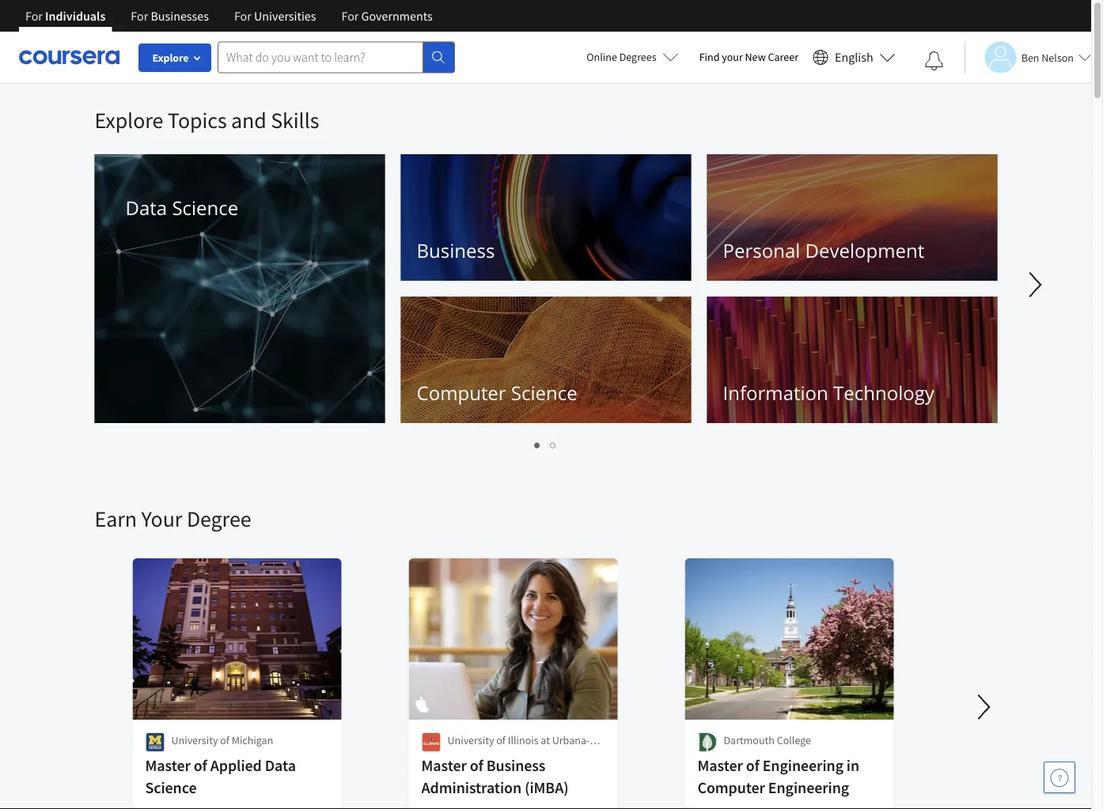Task type: locate. For each thing, give the bounding box(es) containing it.
2 university from the left
[[447, 734, 494, 748]]

university inside university of illinois at urbana- champaign
[[447, 734, 494, 748]]

for for individuals
[[25, 8, 43, 24]]

of left illinois
[[496, 734, 506, 748]]

for left universities
[[234, 8, 251, 24]]

online
[[587, 50, 617, 64]]

master
[[145, 756, 191, 776], [421, 756, 467, 776], [698, 756, 743, 776]]

3 for from the left
[[234, 8, 251, 24]]

coursera image
[[19, 45, 119, 70]]

1
[[535, 437, 541, 452]]

1 vertical spatial explore
[[95, 106, 163, 134]]

explore button
[[138, 44, 211, 72]]

0 vertical spatial next slide image
[[1016, 266, 1054, 304]]

science
[[172, 195, 238, 221], [511, 380, 577, 406], [145, 778, 197, 798]]

information technology
[[723, 380, 935, 406]]

list containing 1
[[95, 435, 997, 453]]

computer
[[417, 380, 506, 406], [698, 778, 765, 798]]

for left governments
[[341, 8, 359, 24]]

0 horizontal spatial data
[[125, 195, 167, 221]]

science for computer science
[[511, 380, 577, 406]]

skills
[[271, 106, 319, 134]]

0 horizontal spatial computer
[[417, 380, 506, 406]]

of down dartmouth
[[746, 756, 759, 776]]

individuals
[[45, 8, 105, 24]]

engineering
[[763, 756, 844, 776], [768, 778, 849, 798]]

master down the dartmouth college icon
[[698, 756, 743, 776]]

university of michigan image
[[145, 733, 165, 753]]

of inside the "master of engineering in computer engineering"
[[746, 756, 759, 776]]

for for universities
[[234, 8, 251, 24]]

your
[[722, 50, 743, 64]]

1 vertical spatial next slide image
[[965, 688, 1003, 726]]

explore left topics
[[95, 106, 163, 134]]

master down university of illinois at urbana-champaign 'icon'
[[421, 756, 467, 776]]

1 vertical spatial science
[[511, 380, 577, 406]]

of for illinois
[[496, 734, 506, 748]]

of inside university of illinois at urbana- champaign
[[496, 734, 506, 748]]

of down university of michigan
[[194, 756, 207, 776]]

What do you want to learn? text field
[[218, 42, 423, 73]]

university right university of michigan image
[[171, 734, 218, 748]]

0 vertical spatial business
[[417, 238, 495, 264]]

0 vertical spatial explore
[[152, 51, 189, 65]]

universities
[[254, 8, 316, 24]]

1 master from the left
[[145, 756, 191, 776]]

next slide image
[[1016, 266, 1054, 304], [965, 688, 1003, 726]]

for left 'businesses'
[[131, 8, 148, 24]]

personal development link
[[707, 154, 997, 281]]

nelson
[[1042, 50, 1074, 64]]

degree
[[187, 505, 251, 533]]

data inside explore topics and skills carousel element
[[125, 195, 167, 221]]

explore
[[152, 51, 189, 65], [95, 106, 163, 134]]

master inside the "master of engineering in computer engineering"
[[698, 756, 743, 776]]

1 university from the left
[[171, 734, 218, 748]]

dartmouth college image
[[698, 733, 717, 753]]

2 vertical spatial science
[[145, 778, 197, 798]]

university for applied
[[171, 734, 218, 748]]

master for master of business administration (imba)
[[421, 756, 467, 776]]

technology
[[833, 380, 935, 406]]

next slide image inside "earn your degree carousel" element
[[965, 688, 1003, 726]]

master for master of engineering in computer engineering
[[698, 756, 743, 776]]

master down university of michigan image
[[145, 756, 191, 776]]

for individuals
[[25, 8, 105, 24]]

champaign
[[447, 749, 501, 764]]

list inside explore topics and skills carousel element
[[95, 435, 997, 453]]

of left michigan
[[220, 734, 229, 748]]

list
[[95, 435, 997, 453]]

master inside master of applied data science
[[145, 756, 191, 776]]

explore for explore
[[152, 51, 189, 65]]

master of applied data science
[[145, 756, 296, 798]]

1 vertical spatial engineering
[[768, 778, 849, 798]]

1 horizontal spatial master
[[421, 756, 467, 776]]

1 horizontal spatial computer
[[698, 778, 765, 798]]

explore topics and skills
[[95, 106, 319, 134]]

of for michigan
[[220, 734, 229, 748]]

0 horizontal spatial next slide image
[[965, 688, 1003, 726]]

university up champaign
[[447, 734, 494, 748]]

for
[[25, 8, 43, 24], [131, 8, 148, 24], [234, 8, 251, 24], [341, 8, 359, 24]]

1 horizontal spatial data
[[265, 756, 296, 776]]

engineering down the college
[[763, 756, 844, 776]]

university of michigan
[[171, 734, 273, 748]]

in
[[847, 756, 859, 776]]

business link
[[401, 154, 691, 281]]

of inside master of applied data science
[[194, 756, 207, 776]]

university
[[171, 734, 218, 748], [447, 734, 494, 748]]

0 vertical spatial science
[[172, 195, 238, 221]]

data science
[[125, 195, 238, 221]]

engineering down the in
[[768, 778, 849, 798]]

at
[[541, 734, 550, 748]]

administration
[[421, 778, 522, 798]]

of
[[220, 734, 229, 748], [496, 734, 506, 748], [194, 756, 207, 776], [470, 756, 483, 776], [746, 756, 759, 776]]

data
[[125, 195, 167, 221], [265, 756, 296, 776]]

2 for from the left
[[131, 8, 148, 24]]

for left individuals
[[25, 8, 43, 24]]

1 vertical spatial data
[[265, 756, 296, 776]]

master inside master of business administration (imba)
[[421, 756, 467, 776]]

of inside master of business administration (imba)
[[470, 756, 483, 776]]

for for businesses
[[131, 8, 148, 24]]

business image
[[401, 154, 691, 281]]

help center image
[[1050, 768, 1069, 787]]

explore down for businesses
[[152, 51, 189, 65]]

university of illinois at urbana-champaign image
[[421, 733, 441, 753]]

0 vertical spatial data
[[125, 195, 167, 221]]

of for business
[[470, 756, 483, 776]]

business inside master of business administration (imba)
[[486, 756, 546, 776]]

None search field
[[218, 42, 455, 73]]

0 horizontal spatial university
[[171, 734, 218, 748]]

3 master from the left
[[698, 756, 743, 776]]

of up 'administration'
[[470, 756, 483, 776]]

4 for from the left
[[341, 8, 359, 24]]

1 for from the left
[[25, 8, 43, 24]]

0 vertical spatial engineering
[[763, 756, 844, 776]]

business
[[417, 238, 495, 264], [486, 756, 546, 776]]

data science image
[[95, 154, 385, 423]]

1 horizontal spatial next slide image
[[1016, 266, 1054, 304]]

computer science link
[[401, 297, 691, 423]]

1 vertical spatial business
[[486, 756, 546, 776]]

science inside master of applied data science
[[145, 778, 197, 798]]

show notifications image
[[925, 51, 944, 70]]

michigan
[[232, 734, 273, 748]]

2 master from the left
[[421, 756, 467, 776]]

topics
[[168, 106, 227, 134]]

find
[[699, 50, 720, 64]]

explore inside popup button
[[152, 51, 189, 65]]

earn your degree carousel element
[[95, 457, 1103, 810]]

information technology link
[[707, 297, 997, 423]]

1 horizontal spatial university
[[447, 734, 494, 748]]

0 vertical spatial computer
[[417, 380, 506, 406]]

computer inside the "master of engineering in computer engineering"
[[698, 778, 765, 798]]

university for business
[[447, 734, 494, 748]]

online degrees button
[[574, 40, 691, 74]]

2 button
[[546, 435, 561, 453]]

degrees
[[619, 50, 656, 64]]

0 horizontal spatial master
[[145, 756, 191, 776]]

1 vertical spatial computer
[[698, 778, 765, 798]]

2 horizontal spatial master
[[698, 756, 743, 776]]



Task type: vqa. For each thing, say whether or not it's contained in the screenshot.
Organizational
no



Task type: describe. For each thing, give the bounding box(es) containing it.
information technology image
[[707, 297, 997, 423]]

explore topics and skills carousel element
[[87, 84, 1103, 457]]

of for engineering
[[746, 756, 759, 776]]

next slide image for earn your degree
[[965, 688, 1003, 726]]

dartmouth college
[[724, 734, 811, 748]]

ben nelson
[[1021, 50, 1074, 64]]

personal development
[[723, 238, 924, 264]]

computer inside explore topics and skills carousel element
[[417, 380, 506, 406]]

banner navigation
[[13, 0, 445, 44]]

of for applied
[[194, 756, 207, 776]]

english
[[835, 49, 873, 65]]

science for data science
[[172, 195, 238, 221]]

business inside explore topics and skills carousel element
[[417, 238, 495, 264]]

governments
[[361, 8, 433, 24]]

urbana-
[[552, 734, 590, 748]]

ben nelson button
[[964, 42, 1091, 73]]

personal development image
[[707, 154, 997, 281]]

explore for explore topics and skills
[[95, 106, 163, 134]]

for universities
[[234, 8, 316, 24]]

master for master of applied data science
[[145, 756, 191, 776]]

computer science image
[[401, 297, 691, 423]]

your
[[141, 505, 182, 533]]

master of business administration (imba)
[[421, 756, 569, 798]]

businesses
[[151, 8, 209, 24]]

data inside master of applied data science
[[265, 756, 296, 776]]

for governments
[[341, 8, 433, 24]]

new
[[745, 50, 766, 64]]

1 button
[[530, 435, 546, 453]]

next slide image for explore topics and skills
[[1016, 266, 1054, 304]]

2
[[550, 437, 557, 452]]

and
[[231, 106, 266, 134]]

data science link
[[95, 154, 385, 423]]

master of engineering in computer engineering
[[698, 756, 859, 798]]

earn your degree
[[95, 505, 251, 533]]

information
[[723, 380, 828, 406]]

online degrees
[[587, 50, 656, 64]]

earn
[[95, 505, 137, 533]]

find your new career
[[699, 50, 798, 64]]

illinois
[[508, 734, 539, 748]]

for for governments
[[341, 8, 359, 24]]

(imba)
[[525, 778, 569, 798]]

for businesses
[[131, 8, 209, 24]]

applied
[[210, 756, 262, 776]]

find your new career link
[[691, 47, 806, 67]]

personal
[[723, 238, 800, 264]]

dartmouth
[[724, 734, 775, 748]]

college
[[777, 734, 811, 748]]

development
[[805, 238, 924, 264]]

ben
[[1021, 50, 1039, 64]]

university of illinois at urbana- champaign
[[447, 734, 590, 764]]

computer science
[[417, 380, 577, 406]]

career
[[768, 50, 798, 64]]

english button
[[806, 32, 902, 83]]



